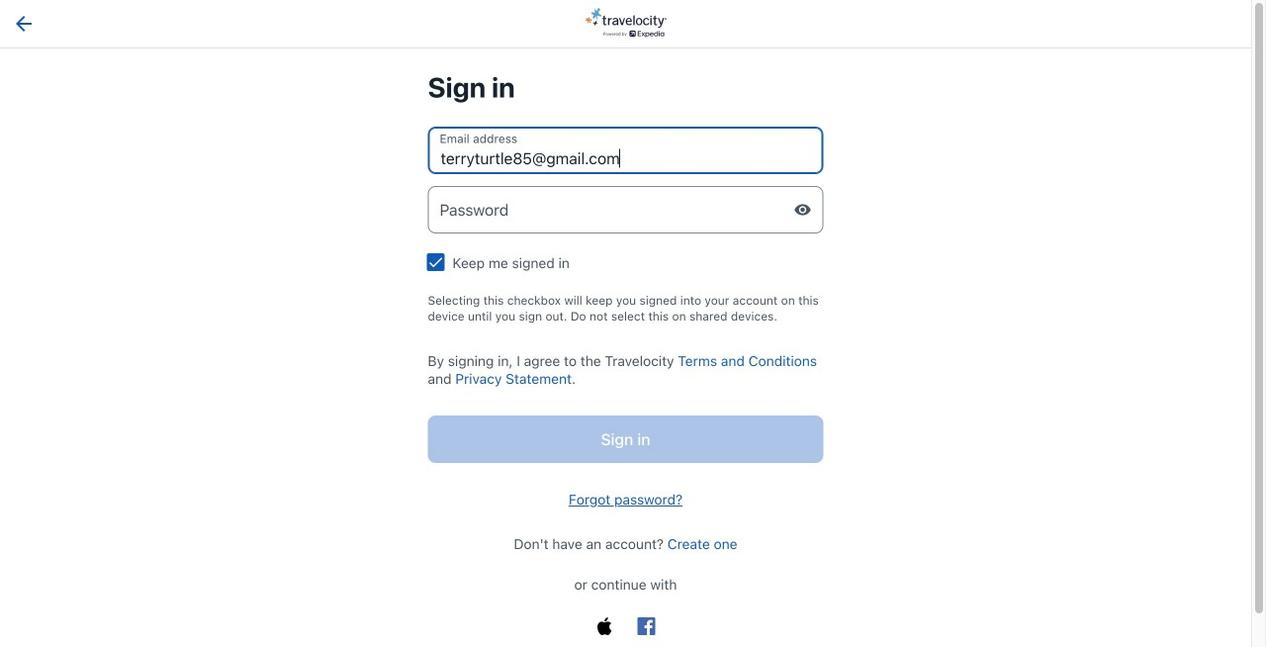 Task type: locate. For each thing, give the bounding box(es) containing it.
travelocity image
[[585, 8, 667, 38]]

go back image
[[12, 12, 36, 36], [16, 16, 32, 32]]

facebook image
[[638, 618, 656, 635]]

small image
[[794, 201, 812, 219]]

None email field
[[428, 127, 824, 174]]

None password field
[[428, 186, 824, 234]]

apple image
[[596, 618, 614, 635]]



Task type: vqa. For each thing, say whether or not it's contained in the screenshot.
Travel advice and inspiration from the experts region
no



